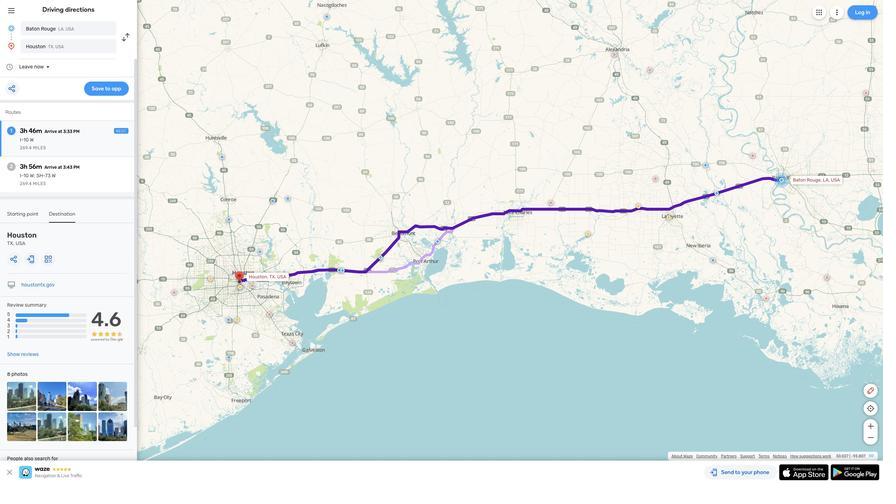 Task type: locate. For each thing, give the bounding box(es) containing it.
support link
[[740, 454, 755, 459]]

1 down '3'
[[7, 335, 9, 341]]

at
[[58, 129, 62, 134], [58, 165, 62, 170]]

traffic
[[70, 474, 82, 479]]

miles
[[33, 146, 46, 150], [33, 181, 46, 186]]

usa inside baton rouge la, usa
[[66, 27, 74, 32]]

pm
[[73, 129, 80, 134], [73, 165, 80, 170]]

w
[[30, 137, 34, 143], [52, 173, 56, 179]]

10 for 46m
[[23, 137, 29, 143]]

1 vertical spatial baton
[[793, 177, 806, 183]]

0 vertical spatial houston
[[26, 44, 46, 50]]

0 vertical spatial baton
[[26, 26, 40, 32]]

1 vertical spatial 1
[[7, 335, 9, 341]]

pm inside 3h 46m arrive at 3:33 pm
[[73, 129, 80, 134]]

5
[[7, 312, 10, 318]]

work
[[822, 454, 831, 459]]

i- for 3h 56m
[[20, 173, 23, 179]]

3h left 56m
[[20, 163, 27, 171]]

2
[[10, 164, 13, 170], [7, 329, 10, 335]]

arrive up "73"
[[44, 165, 57, 170]]

1 vertical spatial 10
[[23, 173, 29, 179]]

at for 46m
[[58, 129, 62, 134]]

i-10 w 269.4 miles
[[20, 137, 46, 150]]

269.4 down "w;"
[[20, 181, 32, 186]]

2 down 4
[[7, 329, 10, 335]]

|
[[849, 454, 850, 459]]

0 horizontal spatial la,
[[58, 27, 65, 32]]

arrive inside 3h 46m arrive at 3:33 pm
[[45, 129, 57, 134]]

la, right rouge
[[58, 27, 65, 32]]

at inside 3h 56m arrive at 3:43 pm
[[58, 165, 62, 170]]

w down 46m
[[30, 137, 34, 143]]

3h 46m arrive at 3:33 pm
[[20, 127, 80, 135]]

0 vertical spatial tx,
[[48, 44, 54, 49]]

1 down routes
[[11, 128, 12, 134]]

2 pm from the top
[[73, 165, 80, 170]]

miles down 46m
[[33, 146, 46, 150]]

1 horizontal spatial hazard image
[[586, 232, 590, 236]]

2 vertical spatial hazard image
[[208, 277, 213, 281]]

review
[[7, 302, 24, 308]]

0 vertical spatial miles
[[33, 146, 46, 150]]

usa right houston, at the left of the page
[[277, 274, 286, 280]]

live
[[61, 474, 69, 479]]

1 269.4 from the top
[[20, 146, 32, 150]]

pencil image
[[866, 387, 875, 395]]

5 4 3 2 1
[[7, 312, 10, 341]]

i- left "w;"
[[20, 173, 23, 179]]

2 10 from the top
[[23, 173, 29, 179]]

1 pm from the top
[[73, 129, 80, 134]]

1 vertical spatial at
[[58, 165, 62, 170]]

0 vertical spatial la,
[[58, 27, 65, 32]]

1 i- from the top
[[20, 137, 23, 143]]

pm right '3:43'
[[73, 165, 80, 170]]

sh-
[[36, 173, 45, 179]]

269.4 inside i-10 w; sh-73 w 269.4 miles
[[20, 181, 32, 186]]

about waze link
[[672, 454, 693, 459]]

houston tx, usa
[[26, 44, 64, 50], [7, 231, 37, 247]]

2 i- from the top
[[20, 173, 23, 179]]

1 3h from the top
[[20, 127, 27, 135]]

image 3 of houston, houston image
[[68, 382, 97, 411]]

i-
[[20, 137, 23, 143], [20, 173, 23, 179]]

30.027 | -93.807
[[836, 454, 866, 459]]

4.6
[[91, 308, 121, 332]]

la, for rouge
[[58, 27, 65, 32]]

1 horizontal spatial w
[[52, 173, 56, 179]]

tx, right houston, at the left of the page
[[269, 274, 276, 280]]

navigation & live traffic
[[35, 474, 82, 479]]

10 left "w;"
[[23, 173, 29, 179]]

houston up now
[[26, 44, 46, 50]]

0 vertical spatial i-
[[20, 137, 23, 143]]

2 arrive from the top
[[44, 165, 57, 170]]

at for 56m
[[58, 165, 62, 170]]

1 horizontal spatial tx,
[[48, 44, 54, 49]]

la,
[[58, 27, 65, 32], [823, 177, 830, 183]]

1 vertical spatial 2
[[7, 329, 10, 335]]

2 miles from the top
[[33, 181, 46, 186]]

0 horizontal spatial 1
[[7, 335, 9, 341]]

2 at from the top
[[58, 165, 62, 170]]

hazard image
[[789, 176, 793, 181], [636, 204, 641, 209], [238, 285, 242, 290], [235, 318, 239, 322]]

la, right rouge,
[[823, 177, 830, 183]]

10
[[23, 137, 29, 143], [23, 173, 29, 179]]

3h for 3h 56m
[[20, 163, 27, 171]]

30.027
[[836, 454, 849, 459]]

10 inside i-10 w 269.4 miles
[[23, 137, 29, 143]]

destination button
[[49, 211, 75, 223]]

w;
[[30, 173, 35, 179]]

arrive inside 3h 56m arrive at 3:43 pm
[[44, 165, 57, 170]]

road closed image
[[648, 68, 652, 72], [825, 276, 829, 280], [172, 291, 176, 295], [764, 297, 768, 301], [267, 313, 272, 317], [290, 341, 295, 345]]

support
[[740, 454, 755, 459]]

zoom out image
[[866, 434, 875, 442]]

at inside 3h 46m arrive at 3:33 pm
[[58, 129, 62, 134]]

starting point button
[[7, 211, 38, 222]]

0 vertical spatial 2
[[10, 164, 13, 170]]

1 miles from the top
[[33, 146, 46, 150]]

police image
[[325, 15, 329, 19], [220, 155, 224, 159], [714, 191, 719, 196], [436, 240, 440, 244], [258, 250, 262, 254], [711, 258, 715, 263], [337, 268, 341, 273], [226, 318, 231, 322]]

1 horizontal spatial baton
[[793, 177, 806, 183]]

pm right 3:33
[[73, 129, 80, 134]]

1 vertical spatial pm
[[73, 165, 80, 170]]

tx, down 'starting point' button
[[7, 241, 14, 247]]

clock image
[[5, 63, 14, 71]]

for
[[51, 456, 58, 462]]

2 left 56m
[[10, 164, 13, 170]]

8 photos
[[7, 372, 28, 378]]

w inside i-10 w; sh-73 w 269.4 miles
[[52, 173, 56, 179]]

leave now
[[19, 64, 44, 70]]

0 vertical spatial at
[[58, 129, 62, 134]]

2 horizontal spatial tx,
[[269, 274, 276, 280]]

10 down 3h 46m arrive at 3:33 pm
[[23, 137, 29, 143]]

i- inside i-10 w 269.4 miles
[[20, 137, 23, 143]]

2 vertical spatial tx,
[[269, 274, 276, 280]]

4
[[7, 317, 10, 323]]

summary
[[25, 302, 47, 308]]

houston tx, usa down 'starting point' button
[[7, 231, 37, 247]]

police image
[[703, 163, 708, 168], [286, 197, 290, 201], [270, 199, 275, 203], [227, 218, 231, 222], [378, 256, 383, 260], [340, 269, 345, 273], [227, 356, 231, 360]]

1 vertical spatial houston tx, usa
[[7, 231, 37, 247]]

show reviews
[[7, 352, 39, 358]]

pm for 46m
[[73, 129, 80, 134]]

i- down routes
[[20, 137, 23, 143]]

la, inside baton rouge la, usa
[[58, 27, 65, 32]]

2 inside 5 4 3 2 1
[[7, 329, 10, 335]]

0 horizontal spatial hazard image
[[208, 277, 213, 281]]

269.4 down 46m
[[20, 146, 32, 150]]

i- inside i-10 w; sh-73 w 269.4 miles
[[20, 173, 23, 179]]

1 at from the top
[[58, 129, 62, 134]]

1 vertical spatial w
[[52, 173, 56, 179]]

10 inside i-10 w; sh-73 w 269.4 miles
[[23, 173, 29, 179]]

baton
[[26, 26, 40, 32], [793, 177, 806, 183]]

usa
[[66, 27, 74, 32], [55, 44, 64, 49], [831, 177, 840, 183], [16, 241, 25, 247], [277, 274, 286, 280]]

driving
[[42, 6, 64, 13]]

1 vertical spatial la,
[[823, 177, 830, 183]]

i- for 3h 46m
[[20, 137, 23, 143]]

-
[[851, 454, 853, 459]]

baton for rouge
[[26, 26, 40, 32]]

3h 56m arrive at 3:43 pm
[[20, 163, 80, 171]]

1 vertical spatial miles
[[33, 181, 46, 186]]

miles inside i-10 w 269.4 miles
[[33, 146, 46, 150]]

3h left 46m
[[20, 127, 27, 135]]

1 vertical spatial arrive
[[44, 165, 57, 170]]

baton left rouge,
[[793, 177, 806, 183]]

arrive
[[45, 129, 57, 134], [44, 165, 57, 170]]

0 vertical spatial 269.4
[[20, 146, 32, 150]]

1 horizontal spatial la,
[[823, 177, 830, 183]]

0 vertical spatial pm
[[73, 129, 80, 134]]

w inside i-10 w 269.4 miles
[[30, 137, 34, 143]]

1 vertical spatial 3h
[[20, 163, 27, 171]]

about
[[672, 454, 683, 459]]

pm inside 3h 56m arrive at 3:43 pm
[[73, 165, 80, 170]]

1 arrive from the top
[[45, 129, 57, 134]]

1 vertical spatial 269.4
[[20, 181, 32, 186]]

baton left rouge
[[26, 26, 40, 32]]

0 vertical spatial arrive
[[45, 129, 57, 134]]

tx,
[[48, 44, 54, 49], [7, 241, 14, 247], [269, 274, 276, 280]]

0 horizontal spatial baton
[[26, 26, 40, 32]]

&
[[57, 474, 60, 479]]

houston down 'starting point' button
[[7, 231, 37, 240]]

houston tx, usa down rouge
[[26, 44, 64, 50]]

0 vertical spatial hazard image
[[667, 215, 671, 220]]

people
[[7, 456, 23, 462]]

1
[[11, 128, 12, 134], [7, 335, 9, 341]]

terms link
[[759, 454, 770, 459]]

baton for rouge,
[[793, 177, 806, 183]]

destination
[[49, 211, 75, 217]]

starting
[[7, 211, 25, 217]]

also
[[24, 456, 33, 462]]

0 vertical spatial w
[[30, 137, 34, 143]]

at left '3:43'
[[58, 165, 62, 170]]

2 3h from the top
[[20, 163, 27, 171]]

0 vertical spatial 1
[[11, 128, 12, 134]]

tx, down baton rouge la, usa
[[48, 44, 54, 49]]

partners
[[721, 454, 737, 459]]

0 horizontal spatial tx,
[[7, 241, 14, 247]]

3h for 3h 46m
[[20, 127, 27, 135]]

1 vertical spatial i-
[[20, 173, 23, 179]]

2 269.4 from the top
[[20, 181, 32, 186]]

3h
[[20, 127, 27, 135], [20, 163, 27, 171]]

usa down 'driving directions'
[[66, 27, 74, 32]]

image 8 of houston, houston image
[[98, 413, 127, 442]]

houston, tx, usa
[[249, 274, 286, 280]]

road closed image
[[612, 53, 617, 57], [864, 91, 868, 95], [751, 154, 755, 158], [653, 177, 658, 181], [549, 201, 553, 205], [250, 284, 254, 288]]

93.807
[[853, 454, 866, 459]]

people also search for
[[7, 456, 58, 462]]

hazard image
[[667, 215, 671, 220], [586, 232, 590, 236], [208, 277, 213, 281]]

0 horizontal spatial w
[[30, 137, 34, 143]]

houstontx.gov link
[[21, 282, 55, 288]]

73
[[45, 173, 51, 179]]

miles down sh- in the top of the page
[[33, 181, 46, 186]]

terms
[[759, 454, 770, 459]]

best
[[116, 129, 126, 133]]

at left 3:33
[[58, 129, 62, 134]]

image 5 of houston, houston image
[[7, 413, 36, 442]]

269.4
[[20, 146, 32, 150], [20, 181, 32, 186]]

image 1 of houston, houston image
[[7, 382, 36, 411]]

0 vertical spatial 10
[[23, 137, 29, 143]]

point
[[27, 211, 38, 217]]

arrive right 46m
[[45, 129, 57, 134]]

1 10 from the top
[[23, 137, 29, 143]]

houston
[[26, 44, 46, 50], [7, 231, 37, 240]]

3
[[7, 323, 10, 329]]

w right "73"
[[52, 173, 56, 179]]

0 vertical spatial 3h
[[20, 127, 27, 135]]



Task type: vqa. For each thing, say whether or not it's contained in the screenshot.
top hazard image
yes



Task type: describe. For each thing, give the bounding box(es) containing it.
56m
[[29, 163, 42, 171]]

computer image
[[7, 281, 16, 290]]

1 horizontal spatial 1
[[11, 128, 12, 134]]

search
[[35, 456, 50, 462]]

baton rouge, la, usa
[[793, 177, 840, 183]]

i-10 w; sh-73 w 269.4 miles
[[20, 173, 56, 186]]

image 2 of houston, houston image
[[37, 382, 66, 411]]

arrive for 3h 56m
[[44, 165, 57, 170]]

8
[[7, 372, 10, 378]]

3:33
[[63, 129, 72, 134]]

houston,
[[249, 274, 268, 280]]

community
[[696, 454, 718, 459]]

usa down 'starting point' button
[[16, 241, 25, 247]]

now
[[34, 64, 44, 70]]

community link
[[696, 454, 718, 459]]

rouge,
[[807, 177, 822, 183]]

starting point
[[7, 211, 38, 217]]

waze
[[683, 454, 693, 459]]

usa right rouge,
[[831, 177, 840, 183]]

rouge
[[41, 26, 56, 32]]

usa down baton rouge la, usa
[[55, 44, 64, 49]]

arrive for 3h 46m
[[45, 129, 57, 134]]

image 7 of houston, houston image
[[68, 413, 97, 442]]

269.4 inside i-10 w 269.4 miles
[[20, 146, 32, 150]]

directions
[[65, 6, 95, 13]]

image 4 of houston, houston image
[[98, 382, 127, 411]]

suggestions
[[799, 454, 822, 459]]

notices
[[773, 454, 787, 459]]

la, for rouge,
[[823, 177, 830, 183]]

3:43
[[63, 165, 72, 170]]

current location image
[[7, 24, 16, 33]]

1 vertical spatial hazard image
[[586, 232, 590, 236]]

0 vertical spatial houston tx, usa
[[26, 44, 64, 50]]

how suggestions work link
[[790, 454, 831, 459]]

notices link
[[773, 454, 787, 459]]

pm for 56m
[[73, 165, 80, 170]]

routes
[[5, 109, 21, 115]]

houstontx.gov
[[21, 282, 55, 288]]

leave
[[19, 64, 33, 70]]

zoom in image
[[866, 422, 875, 431]]

1 inside 5 4 3 2 1
[[7, 335, 9, 341]]

1 vertical spatial tx,
[[7, 241, 14, 247]]

partners link
[[721, 454, 737, 459]]

review summary
[[7, 302, 47, 308]]

46m
[[29, 127, 42, 135]]

location image
[[7, 42, 16, 50]]

reviews
[[21, 352, 39, 358]]

driving directions
[[42, 6, 95, 13]]

link image
[[869, 453, 874, 459]]

x image
[[5, 469, 14, 477]]

2 horizontal spatial hazard image
[[667, 215, 671, 220]]

1 vertical spatial houston
[[7, 231, 37, 240]]

navigation
[[35, 474, 56, 479]]

about waze community partners support terms notices how suggestions work
[[672, 454, 831, 459]]

show
[[7, 352, 20, 358]]

miles inside i-10 w; sh-73 w 269.4 miles
[[33, 181, 46, 186]]

photos
[[11, 372, 28, 378]]

image 6 of houston, houston image
[[37, 413, 66, 442]]

baton rouge la, usa
[[26, 26, 74, 32]]

how
[[790, 454, 798, 459]]

10 for 56m
[[23, 173, 29, 179]]



